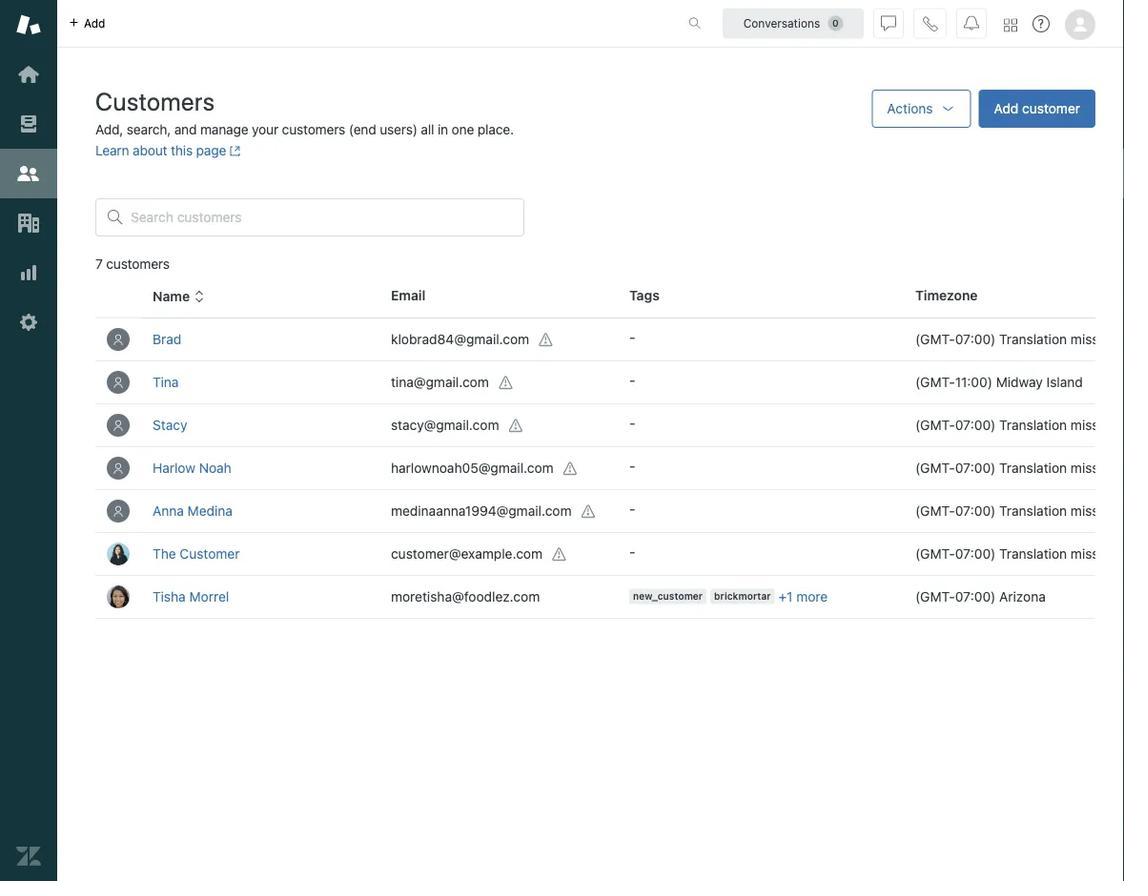 Task type: vqa. For each thing, say whether or not it's contained in the screenshot.
customers inside the Customers Add, search, and manage your customers (end users) all in one place.
yes



Task type: locate. For each thing, give the bounding box(es) containing it.
unverified email image for harlownoah05@gmail.com
[[563, 461, 579, 477]]

unverified email image
[[499, 375, 514, 391], [509, 418, 524, 434], [563, 461, 579, 477], [581, 504, 597, 520]]

conversations
[[744, 17, 821, 30]]

7 customers
[[95, 256, 170, 272]]

tina link
[[153, 374, 179, 390]]

0 vertical spatial (gmt-
[[916, 374, 956, 390]]

2 - from the top
[[630, 372, 636, 388]]

unverified email image right klobrad84@gmail.com
[[539, 333, 554, 348]]

customers
[[282, 122, 345, 137], [106, 256, 170, 272]]

timezone
[[916, 288, 978, 303]]

5 - from the top
[[630, 501, 636, 517]]

tisha morrel
[[153, 589, 229, 605]]

learn about this page
[[95, 143, 226, 158]]

0 horizontal spatial customers
[[106, 256, 170, 272]]

+1 more button
[[779, 588, 828, 605]]

customer@example.com
[[391, 545, 543, 561]]

brad link
[[153, 331, 181, 347]]

anna medina
[[153, 503, 233, 519]]

page
[[196, 143, 226, 158]]

more
[[797, 588, 828, 604]]

(gmt- left midway
[[916, 374, 956, 390]]

learn
[[95, 143, 129, 158]]

Search customers field
[[131, 209, 512, 226]]

customers add, search, and manage your customers (end users) all in one place.
[[95, 86, 514, 137]]

1 (gmt- from the top
[[916, 374, 956, 390]]

1 - from the top
[[630, 330, 636, 345]]

name
[[153, 289, 190, 304]]

(gmt-07:00) arizona
[[916, 589, 1046, 605]]

tisha
[[153, 589, 186, 605]]

4 - from the top
[[630, 458, 636, 474]]

3 - from the top
[[630, 415, 636, 431]]

-
[[630, 330, 636, 345], [630, 372, 636, 388], [630, 415, 636, 431], [630, 458, 636, 474], [630, 501, 636, 517], [630, 544, 636, 560]]

customers right 7
[[106, 256, 170, 272]]

this
[[171, 143, 193, 158]]

0 vertical spatial customers
[[282, 122, 345, 137]]

organizations image
[[16, 211, 41, 236]]

(gmt- left arizona
[[916, 589, 956, 605]]

one
[[452, 122, 474, 137]]

stacy@gmail.com
[[391, 417, 499, 432]]

1 vertical spatial (gmt-
[[916, 589, 956, 605]]

- for tina@gmail.com
[[630, 372, 636, 388]]

(gmt-
[[916, 374, 956, 390], [916, 589, 956, 605]]

unverified email image down "medinaanna1994@gmail.com"
[[552, 547, 568, 562]]

the
[[153, 546, 176, 562]]

noah
[[199, 460, 232, 476]]

harlow
[[153, 460, 195, 476]]

unverified email image for customer@example.com
[[552, 547, 568, 562]]

+1
[[779, 588, 793, 604]]

get started image
[[16, 62, 41, 87]]

admin image
[[16, 310, 41, 335]]

add
[[994, 101, 1019, 116]]

unverified email image for klobrad84@gmail.com
[[539, 333, 554, 348]]

customers right 'your' in the top left of the page
[[282, 122, 345, 137]]

- for klobrad84@gmail.com
[[630, 330, 636, 345]]

1 horizontal spatial customers
[[282, 122, 345, 137]]

2 (gmt- from the top
[[916, 589, 956, 605]]

manage
[[200, 122, 248, 137]]

0 vertical spatial unverified email image
[[539, 333, 554, 348]]

unverified email image
[[539, 333, 554, 348], [552, 547, 568, 562]]

name button
[[153, 288, 205, 305]]

1 vertical spatial unverified email image
[[552, 547, 568, 562]]

6 - from the top
[[630, 544, 636, 560]]

arizona
[[1000, 589, 1046, 605]]

customers inside customers add, search, and manage your customers (end users) all in one place.
[[282, 122, 345, 137]]

conversations button
[[723, 8, 864, 39]]

harlow noah link
[[153, 460, 232, 476]]



Task type: describe. For each thing, give the bounding box(es) containing it.
stacy link
[[153, 417, 187, 433]]

7
[[95, 256, 103, 272]]

users)
[[380, 122, 418, 137]]

1 vertical spatial customers
[[106, 256, 170, 272]]

- for customer@example.com
[[630, 544, 636, 560]]

(opens in a new tab) image
[[226, 145, 241, 157]]

main element
[[0, 0, 57, 881]]

add
[[84, 17, 105, 30]]

island
[[1047, 374, 1083, 390]]

medina
[[188, 503, 233, 519]]

(gmt-11:00) midway island
[[916, 374, 1083, 390]]

brickmortar +1 more
[[714, 588, 828, 604]]

add customer button
[[979, 90, 1096, 128]]

(gmt- for 11:00)
[[916, 374, 956, 390]]

anna
[[153, 503, 184, 519]]

zendesk image
[[16, 844, 41, 869]]

(gmt- for 07:00)
[[916, 589, 956, 605]]

anna medina link
[[153, 503, 233, 519]]

zendesk support image
[[16, 12, 41, 37]]

customers
[[95, 86, 215, 115]]

stacy
[[153, 417, 187, 433]]

button displays agent's chat status as invisible. image
[[881, 16, 897, 31]]

customer
[[1023, 101, 1081, 116]]

medinaanna1994@gmail.com
[[391, 503, 572, 518]]

unverified email image for medinaanna1994@gmail.com
[[581, 504, 597, 520]]

search,
[[127, 122, 171, 137]]

11:00)
[[955, 374, 993, 390]]

- for stacy@gmail.com
[[630, 415, 636, 431]]

customers image
[[16, 161, 41, 186]]

brickmortar
[[714, 591, 771, 602]]

place.
[[478, 122, 514, 137]]

in
[[438, 122, 448, 137]]

the customer link
[[153, 546, 240, 562]]

add button
[[57, 0, 117, 47]]

zendesk products image
[[1004, 19, 1018, 32]]

tisha morrel link
[[153, 589, 229, 605]]

- for medinaanna1994@gmail.com
[[630, 501, 636, 517]]

morrel
[[189, 589, 229, 605]]

harlownoah05@gmail.com
[[391, 460, 554, 475]]

actions
[[887, 101, 933, 116]]

brad
[[153, 331, 181, 347]]

get help image
[[1033, 15, 1050, 32]]

and
[[174, 122, 197, 137]]

the customer
[[153, 546, 240, 562]]

harlow noah
[[153, 460, 232, 476]]

email
[[391, 288, 426, 303]]

views image
[[16, 112, 41, 136]]

klobrad84@gmail.com
[[391, 331, 530, 347]]

tags
[[630, 288, 660, 303]]

moretisha@foodlez.com
[[391, 589, 540, 605]]

tina@gmail.com
[[391, 374, 489, 389]]

new_customer
[[633, 591, 703, 602]]

reporting image
[[16, 260, 41, 285]]

midway
[[997, 374, 1043, 390]]

unverified email image for stacy@gmail.com
[[509, 418, 524, 434]]

customer
[[180, 546, 240, 562]]

07:00)
[[955, 589, 996, 605]]

(end
[[349, 122, 376, 137]]

tina
[[153, 374, 179, 390]]

add customer
[[994, 101, 1081, 116]]

actions button
[[872, 90, 972, 128]]

your
[[252, 122, 279, 137]]

about
[[133, 143, 167, 158]]

notifications image
[[964, 16, 980, 31]]

add,
[[95, 122, 123, 137]]

learn about this page link
[[95, 143, 241, 158]]

- for harlownoah05@gmail.com
[[630, 458, 636, 474]]

all
[[421, 122, 434, 137]]

unverified email image for tina@gmail.com
[[499, 375, 514, 391]]



